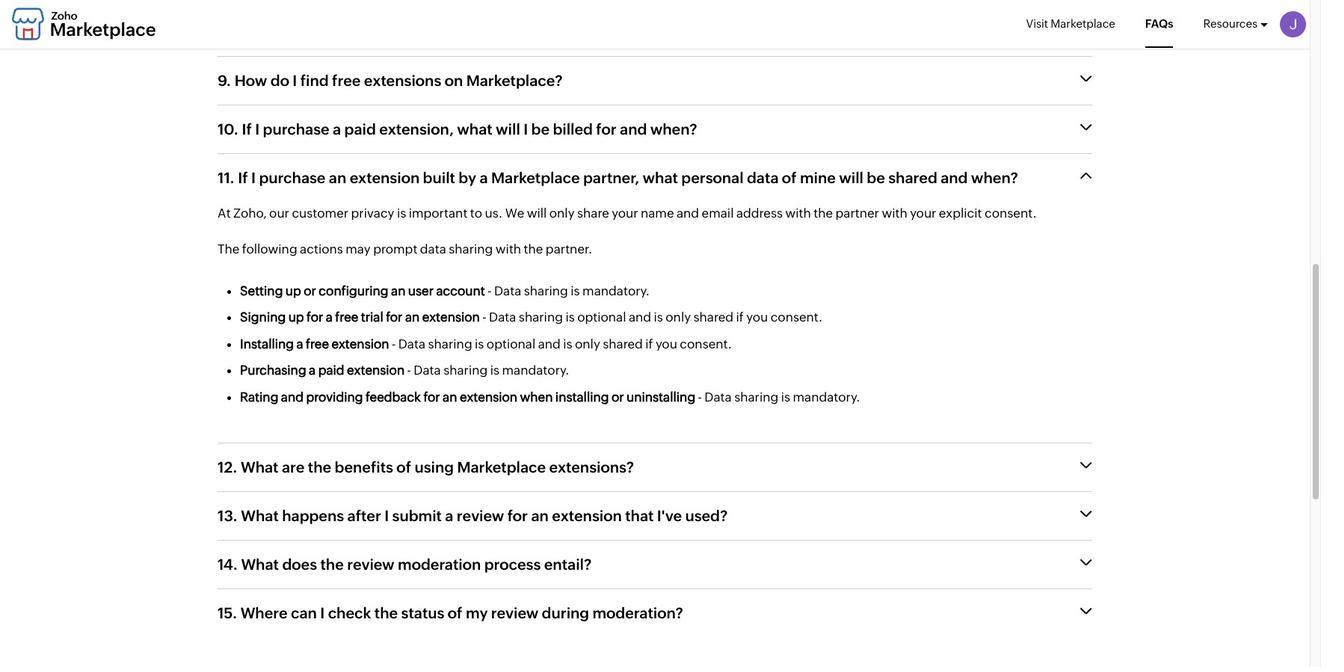 Task type: vqa. For each thing, say whether or not it's contained in the screenshot.
Zoho campaigns Logo
no



Task type: describe. For each thing, give the bounding box(es) containing it.
that
[[625, 507, 654, 525]]

only for share
[[550, 206, 575, 221]]

2 horizontal spatial shared
[[889, 169, 938, 187]]

0 vertical spatial data
[[747, 169, 779, 187]]

0 horizontal spatial be
[[531, 121, 550, 138]]

the
[[218, 241, 240, 256]]

12. what are the benefits of using marketplace extensions?
[[218, 459, 634, 476]]

to
[[470, 206, 482, 221]]

14. what does the review moderation process entail?
[[218, 556, 592, 573]]

9. how do i find free extensions on marketplace?
[[218, 72, 563, 89]]

1 horizontal spatial what
[[643, 169, 678, 187]]

a right the by
[[480, 169, 488, 187]]

installing
[[556, 389, 609, 404]]

a right submit
[[445, 507, 454, 525]]

rating
[[240, 389, 279, 404]]

for down "purchasing a paid extension - data sharing is mandatory."
[[424, 389, 440, 404]]

extensions?
[[549, 459, 634, 476]]

actions
[[300, 241, 343, 256]]

at zoho, our customer privacy is important to us. we will only share your name and email address with the partner with your explicit consent.
[[218, 206, 1037, 221]]

purchasing a paid extension - data sharing is mandatory.
[[240, 363, 570, 378]]

13.
[[218, 507, 238, 525]]

10. if i purchase a paid extension, what will i be billed for and when?
[[218, 121, 698, 138]]

the following actions may prompt data sharing with the partner.
[[218, 241, 593, 256]]

how
[[235, 72, 267, 89]]

2 vertical spatial consent.
[[680, 336, 732, 351]]

marketplace?
[[466, 72, 563, 89]]

- right "uninstalling"
[[698, 389, 702, 404]]

purchasing
[[240, 363, 306, 378]]

after
[[347, 507, 381, 525]]

zoho,
[[233, 206, 267, 221]]

where
[[241, 605, 288, 622]]

moderation?
[[593, 605, 684, 622]]

partner.
[[546, 241, 593, 256]]

us.
[[485, 206, 503, 221]]

10.
[[218, 121, 239, 138]]

share
[[577, 206, 609, 221]]

visit marketplace link
[[1027, 0, 1116, 48]]

moderation
[[398, 556, 481, 573]]

- up "purchasing a paid extension - data sharing is mandatory."
[[392, 336, 396, 351]]

for down configuring
[[307, 310, 323, 325]]

data up installing a free extension - data sharing is optional and is only shared if you consent.
[[489, 310, 516, 325]]

data up "purchasing a paid extension - data sharing is mandatory."
[[398, 336, 426, 351]]

what for 12.
[[241, 459, 279, 476]]

what for 13.
[[241, 507, 279, 525]]

1 vertical spatial you
[[656, 336, 678, 351]]

setting up or configuring an user account - data sharing is mandatory.
[[240, 283, 650, 298]]

configuring
[[319, 283, 389, 298]]

extensions
[[364, 72, 441, 89]]

does
[[282, 556, 317, 573]]

0 horizontal spatial optional
[[487, 336, 536, 351]]

1 vertical spatial free
[[335, 310, 358, 325]]

signing
[[240, 310, 286, 325]]

2 vertical spatial shared
[[603, 336, 643, 351]]

user
[[408, 283, 434, 298]]

i right the do
[[293, 72, 297, 89]]

1 vertical spatial paid
[[318, 363, 345, 378]]

1 horizontal spatial consent.
[[771, 310, 823, 325]]

process
[[484, 556, 541, 573]]

name
[[641, 206, 674, 221]]

we
[[505, 206, 525, 221]]

check
[[328, 605, 371, 622]]

the left partner
[[814, 206, 833, 221]]

marketplace inside 'link'
[[1051, 17, 1116, 30]]

2 your from the left
[[910, 206, 937, 221]]

an down "purchasing a paid extension - data sharing is mandatory."
[[443, 389, 457, 404]]

customer
[[292, 206, 349, 221]]

0 horizontal spatial if
[[646, 336, 653, 351]]

1 vertical spatial only
[[666, 310, 691, 325]]

0 vertical spatial consent.
[[985, 206, 1037, 221]]

1 vertical spatial when?
[[971, 169, 1019, 187]]

1 your from the left
[[612, 206, 638, 221]]

0 vertical spatial of
[[782, 169, 797, 187]]

i right 11.
[[251, 169, 256, 187]]

happens
[[282, 507, 344, 525]]

email
[[702, 206, 734, 221]]

0 horizontal spatial what
[[457, 121, 493, 138]]

on
[[445, 72, 463, 89]]

partner
[[836, 206, 880, 221]]

using
[[415, 459, 454, 476]]

account
[[436, 283, 485, 298]]

15.
[[218, 605, 237, 622]]

for right trial
[[386, 310, 403, 325]]

1 vertical spatial or
[[612, 389, 624, 404]]

entail?
[[544, 556, 592, 573]]

the right are
[[308, 459, 331, 476]]

2 vertical spatial mandatory.
[[793, 389, 861, 404]]

i've
[[657, 507, 682, 525]]

explicit
[[939, 206, 982, 221]]

are
[[282, 459, 305, 476]]

partner,
[[583, 169, 640, 187]]

13. what happens after i submit a review for an extension that i've used?
[[218, 507, 728, 525]]

find
[[300, 72, 329, 89]]

uninstalling
[[627, 389, 696, 404]]

prompt
[[373, 241, 418, 256]]

by
[[459, 169, 476, 187]]

11.
[[218, 169, 235, 187]]

the right the does
[[320, 556, 344, 573]]

an up process
[[531, 507, 549, 525]]

following
[[242, 241, 297, 256]]

mine
[[800, 169, 836, 187]]

the left partner.
[[524, 241, 543, 256]]

1 vertical spatial review
[[347, 556, 395, 573]]

faqs
[[1146, 17, 1174, 30]]

zoho marketplace logo image
[[11, 8, 156, 41]]

benefits
[[335, 459, 393, 476]]

i left the 'billed'
[[524, 121, 528, 138]]



Task type: locate. For each thing, give the bounding box(es) containing it.
or
[[304, 283, 316, 298], [612, 389, 624, 404]]

for right the 'billed'
[[596, 121, 617, 138]]

the right check
[[375, 605, 398, 622]]

1 vertical spatial of
[[397, 459, 411, 476]]

with right address
[[786, 206, 811, 221]]

0 vertical spatial free
[[332, 72, 361, 89]]

be left the 'billed'
[[531, 121, 550, 138]]

0 vertical spatial marketplace
[[1051, 17, 1116, 30]]

setting
[[240, 283, 283, 298]]

status
[[401, 605, 445, 622]]

paid left extension,
[[344, 121, 376, 138]]

9.
[[218, 72, 231, 89]]

extension,
[[379, 121, 454, 138]]

for up process
[[508, 507, 528, 525]]

2 vertical spatial marketplace
[[457, 459, 546, 476]]

my
[[466, 605, 488, 622]]

your
[[612, 206, 638, 221], [910, 206, 937, 221]]

15. where can i check the status of my review during moderation?
[[218, 605, 684, 622]]

0 horizontal spatial consent.
[[680, 336, 732, 351]]

or down actions
[[304, 283, 316, 298]]

shared
[[889, 169, 938, 187], [694, 310, 734, 325], [603, 336, 643, 351]]

11. if i purchase an extension built by a marketplace partner, what personal data of mine will be shared and when?
[[218, 169, 1019, 187]]

1 vertical spatial will
[[839, 169, 864, 187]]

purchase down the do
[[263, 121, 330, 138]]

resources
[[1204, 17, 1258, 30]]

12.
[[218, 459, 238, 476]]

1 horizontal spatial with
[[786, 206, 811, 221]]

0 vertical spatial mandatory.
[[583, 283, 650, 298]]

data down important
[[420, 241, 446, 256]]

jacob simon image
[[1280, 11, 1307, 37]]

1 vertical spatial be
[[867, 169, 885, 187]]

1 vertical spatial marketplace
[[491, 169, 580, 187]]

be up partner
[[867, 169, 885, 187]]

1 horizontal spatial shared
[[694, 310, 734, 325]]

extension down trial
[[332, 336, 389, 351]]

i right 'after'
[[385, 507, 389, 525]]

a up providing
[[309, 363, 316, 378]]

1 vertical spatial if
[[238, 169, 248, 187]]

privacy
[[351, 206, 395, 221]]

of left the using
[[397, 459, 411, 476]]

for
[[596, 121, 617, 138], [307, 310, 323, 325], [386, 310, 403, 325], [424, 389, 440, 404], [508, 507, 528, 525]]

i
[[293, 72, 297, 89], [255, 121, 260, 138], [524, 121, 528, 138], [251, 169, 256, 187], [385, 507, 389, 525], [320, 605, 325, 622]]

may
[[346, 241, 371, 256]]

review up process
[[457, 507, 504, 525]]

2 vertical spatial only
[[575, 336, 600, 351]]

1 vertical spatial if
[[646, 336, 653, 351]]

0 horizontal spatial data
[[420, 241, 446, 256]]

during
[[542, 605, 589, 622]]

up for setting
[[286, 283, 301, 298]]

if for 10.
[[242, 121, 252, 138]]

you
[[747, 310, 768, 325], [656, 336, 678, 351]]

data up address
[[747, 169, 779, 187]]

installing
[[240, 336, 294, 351]]

free
[[332, 72, 361, 89], [335, 310, 358, 325], [306, 336, 329, 351]]

1 horizontal spatial data
[[747, 169, 779, 187]]

1 horizontal spatial if
[[736, 310, 744, 325]]

1 vertical spatial consent.
[[771, 310, 823, 325]]

extension down setting up or configuring an user account - data sharing is mandatory.
[[422, 310, 480, 325]]

1 horizontal spatial be
[[867, 169, 885, 187]]

0 vertical spatial if
[[242, 121, 252, 138]]

what up the name at the top
[[643, 169, 678, 187]]

our
[[269, 206, 289, 221]]

do
[[271, 72, 289, 89]]

will right we
[[527, 206, 547, 221]]

paid up providing
[[318, 363, 345, 378]]

2 vertical spatial what
[[241, 556, 279, 573]]

0 vertical spatial or
[[304, 283, 316, 298]]

0 horizontal spatial with
[[496, 241, 521, 256]]

will
[[496, 121, 520, 138], [839, 169, 864, 187], [527, 206, 547, 221]]

data right "uninstalling"
[[705, 389, 732, 404]]

1 horizontal spatial you
[[747, 310, 768, 325]]

a down the 9. how do i find free extensions on marketplace?
[[333, 121, 341, 138]]

up right the signing
[[288, 310, 304, 325]]

1 horizontal spatial or
[[612, 389, 624, 404]]

data up "signing up for a free trial for an extension - data sharing is optional and is only shared if you consent."
[[494, 283, 522, 298]]

purchase for a
[[263, 121, 330, 138]]

i right can
[[320, 605, 325, 622]]

1 horizontal spatial will
[[527, 206, 547, 221]]

0 horizontal spatial only
[[550, 206, 575, 221]]

an left user
[[391, 283, 406, 298]]

up for signing
[[288, 310, 304, 325]]

paid
[[344, 121, 376, 138], [318, 363, 345, 378]]

- up installing a free extension - data sharing is optional and is only shared if you consent.
[[483, 310, 487, 325]]

data up feedback at the bottom of page
[[414, 363, 441, 378]]

billed
[[553, 121, 593, 138]]

your right share
[[612, 206, 638, 221]]

1 vertical spatial optional
[[487, 336, 536, 351]]

submit
[[392, 507, 442, 525]]

2 horizontal spatial of
[[782, 169, 797, 187]]

2 horizontal spatial with
[[882, 206, 908, 221]]

extension
[[350, 169, 420, 187], [422, 310, 480, 325], [332, 336, 389, 351], [347, 363, 405, 378], [460, 389, 518, 404], [552, 507, 622, 525]]

when? up personal
[[650, 121, 698, 138]]

1 horizontal spatial when?
[[971, 169, 1019, 187]]

0 vertical spatial will
[[496, 121, 520, 138]]

if for 11.
[[238, 169, 248, 187]]

review down 'after'
[[347, 556, 395, 573]]

used?
[[685, 507, 728, 525]]

0 vertical spatial paid
[[344, 121, 376, 138]]

review right the my
[[491, 605, 539, 622]]

extension left when
[[460, 389, 518, 404]]

installing a free extension - data sharing is optional and is only shared if you consent.
[[240, 336, 732, 351]]

mandatory.
[[583, 283, 650, 298], [502, 363, 570, 378], [793, 389, 861, 404]]

data
[[494, 283, 522, 298], [489, 310, 516, 325], [398, 336, 426, 351], [414, 363, 441, 378], [705, 389, 732, 404]]

1 vertical spatial up
[[288, 310, 304, 325]]

marketplace up we
[[491, 169, 580, 187]]

2 horizontal spatial mandatory.
[[793, 389, 861, 404]]

2 vertical spatial review
[[491, 605, 539, 622]]

0 vertical spatial what
[[457, 121, 493, 138]]

0 vertical spatial you
[[747, 310, 768, 325]]

0 horizontal spatial when?
[[650, 121, 698, 138]]

0 horizontal spatial will
[[496, 121, 520, 138]]

signing up for a free trial for an extension - data sharing is optional and is only shared if you consent.
[[240, 310, 823, 325]]

a right the installing
[[297, 336, 303, 351]]

2 horizontal spatial will
[[839, 169, 864, 187]]

of left mine
[[782, 169, 797, 187]]

when?
[[650, 121, 698, 138], [971, 169, 1019, 187]]

with down we
[[496, 241, 521, 256]]

1 vertical spatial what
[[643, 169, 678, 187]]

of left the my
[[448, 605, 463, 622]]

providing
[[306, 389, 363, 404]]

1 horizontal spatial only
[[575, 336, 600, 351]]

0 horizontal spatial your
[[612, 206, 638, 221]]

what up the by
[[457, 121, 493, 138]]

with right partner
[[882, 206, 908, 221]]

what
[[241, 459, 279, 476], [241, 507, 279, 525], [241, 556, 279, 573]]

optional
[[578, 310, 626, 325], [487, 336, 536, 351]]

if
[[242, 121, 252, 138], [238, 169, 248, 187]]

purchase
[[263, 121, 330, 138], [259, 169, 326, 187]]

if right 10.
[[242, 121, 252, 138]]

- right the account
[[488, 283, 492, 298]]

0 vertical spatial optional
[[578, 310, 626, 325]]

data
[[747, 169, 779, 187], [420, 241, 446, 256]]

1 horizontal spatial optional
[[578, 310, 626, 325]]

rating and providing feedback for an extension when installing or uninstalling - data sharing is mandatory.
[[240, 389, 861, 404]]

up
[[286, 283, 301, 298], [288, 310, 304, 325]]

at
[[218, 206, 231, 221]]

0 vertical spatial only
[[550, 206, 575, 221]]

is
[[397, 206, 406, 221], [571, 283, 580, 298], [566, 310, 575, 325], [654, 310, 663, 325], [475, 336, 484, 351], [563, 336, 573, 351], [490, 363, 500, 378], [781, 389, 791, 404]]

14.
[[218, 556, 238, 573]]

when? up explicit
[[971, 169, 1019, 187]]

extension up feedback at the bottom of page
[[347, 363, 405, 378]]

i right 10.
[[255, 121, 260, 138]]

free right 'find'
[[332, 72, 361, 89]]

extension up the privacy
[[350, 169, 420, 187]]

0 horizontal spatial of
[[397, 459, 411, 476]]

0 vertical spatial purchase
[[263, 121, 330, 138]]

faqs link
[[1146, 0, 1174, 48]]

0 vertical spatial be
[[531, 121, 550, 138]]

be
[[531, 121, 550, 138], [867, 169, 885, 187]]

the
[[814, 206, 833, 221], [524, 241, 543, 256], [308, 459, 331, 476], [320, 556, 344, 573], [375, 605, 398, 622]]

-
[[488, 283, 492, 298], [483, 310, 487, 325], [392, 336, 396, 351], [407, 363, 411, 378], [698, 389, 702, 404]]

sharing
[[449, 241, 493, 256], [524, 283, 568, 298], [519, 310, 563, 325], [428, 336, 472, 351], [444, 363, 488, 378], [735, 389, 779, 404]]

2 vertical spatial will
[[527, 206, 547, 221]]

1 vertical spatial mandatory.
[[502, 363, 570, 378]]

will right mine
[[839, 169, 864, 187]]

1 horizontal spatial your
[[910, 206, 937, 221]]

purchase up our
[[259, 169, 326, 187]]

visit
[[1027, 17, 1049, 30]]

2 horizontal spatial consent.
[[985, 206, 1037, 221]]

personal
[[682, 169, 744, 187]]

free left trial
[[335, 310, 358, 325]]

an down user
[[405, 310, 420, 325]]

what right 14.
[[241, 556, 279, 573]]

1 horizontal spatial of
[[448, 605, 463, 622]]

1 vertical spatial purchase
[[259, 169, 326, 187]]

1 vertical spatial what
[[241, 507, 279, 525]]

marketplace right visit
[[1051, 17, 1116, 30]]

0 vertical spatial if
[[736, 310, 744, 325]]

0 vertical spatial up
[[286, 283, 301, 298]]

what for 14.
[[241, 556, 279, 573]]

up right setting
[[286, 283, 301, 298]]

1 vertical spatial shared
[[694, 310, 734, 325]]

your left explicit
[[910, 206, 937, 221]]

marketplace up 13. what happens after i submit a review for an extension that i've used?
[[457, 459, 546, 476]]

review
[[457, 507, 504, 525], [347, 556, 395, 573], [491, 605, 539, 622]]

visit marketplace
[[1027, 17, 1116, 30]]

0 vertical spatial shared
[[889, 169, 938, 187]]

2 vertical spatial free
[[306, 336, 329, 351]]

0 vertical spatial what
[[241, 459, 279, 476]]

can
[[291, 605, 317, 622]]

what right 12.
[[241, 459, 279, 476]]

when
[[520, 389, 553, 404]]

0 horizontal spatial mandatory.
[[502, 363, 570, 378]]

0 vertical spatial when?
[[650, 121, 698, 138]]

if right 11.
[[238, 169, 248, 187]]

an up the 'customer'
[[329, 169, 346, 187]]

what right 13.
[[241, 507, 279, 525]]

free right the installing
[[306, 336, 329, 351]]

0 vertical spatial review
[[457, 507, 504, 525]]

1 vertical spatial data
[[420, 241, 446, 256]]

with
[[786, 206, 811, 221], [882, 206, 908, 221], [496, 241, 521, 256]]

will down marketplace?
[[496, 121, 520, 138]]

only
[[550, 206, 575, 221], [666, 310, 691, 325], [575, 336, 600, 351]]

0 horizontal spatial you
[[656, 336, 678, 351]]

or right installing at bottom left
[[612, 389, 624, 404]]

0 horizontal spatial or
[[304, 283, 316, 298]]

2 vertical spatial of
[[448, 605, 463, 622]]

of
[[782, 169, 797, 187], [397, 459, 411, 476], [448, 605, 463, 622]]

2 horizontal spatial only
[[666, 310, 691, 325]]

feedback
[[366, 389, 421, 404]]

address
[[737, 206, 783, 221]]

- up feedback at the bottom of page
[[407, 363, 411, 378]]

extension down extensions?
[[552, 507, 622, 525]]

0 horizontal spatial shared
[[603, 336, 643, 351]]

trial
[[361, 310, 384, 325]]

purchase for an
[[259, 169, 326, 187]]

a down configuring
[[326, 310, 333, 325]]

only for shared
[[575, 336, 600, 351]]

important
[[409, 206, 468, 221]]

consent.
[[985, 206, 1037, 221], [771, 310, 823, 325], [680, 336, 732, 351]]

1 horizontal spatial mandatory.
[[583, 283, 650, 298]]

built
[[423, 169, 455, 187]]



